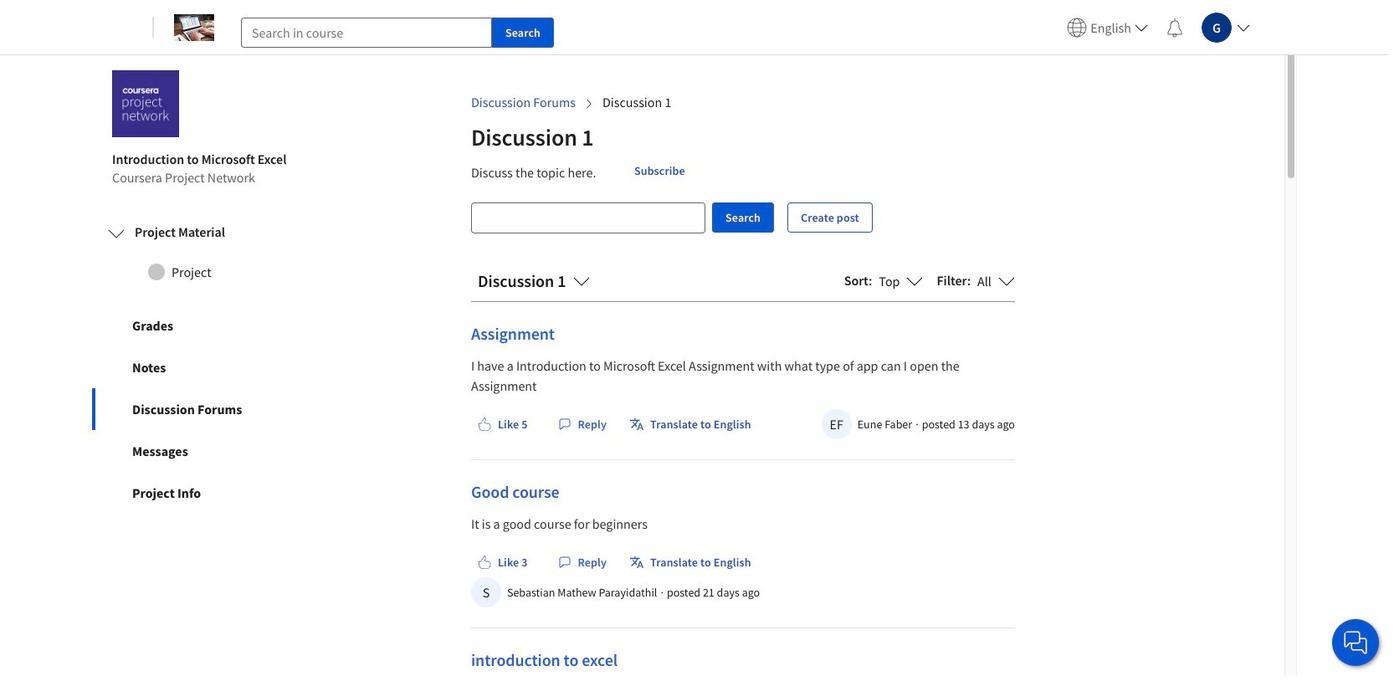 Task type: vqa. For each thing, say whether or not it's contained in the screenshot.
the name home page | coursera icon
yes



Task type: locate. For each thing, give the bounding box(es) containing it.
name home page | coursera image
[[174, 14, 214, 41]]

help center image
[[1346, 633, 1366, 653]]

Search in course text field
[[241, 17, 492, 47]]

coursera project network image
[[112, 70, 179, 137]]

Search Input field
[[472, 204, 705, 233]]



